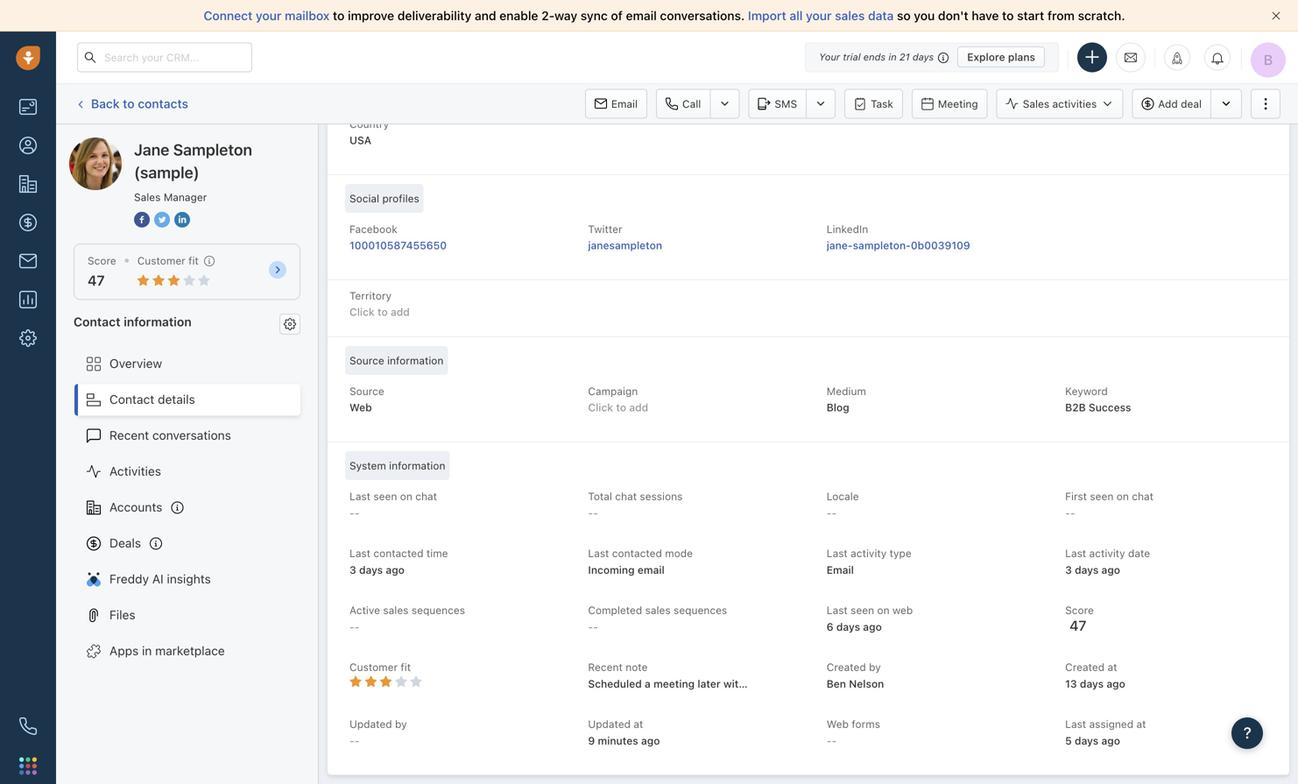 Task type: describe. For each thing, give the bounding box(es) containing it.
1 horizontal spatial fit
[[401, 661, 411, 673]]

profiles
[[382, 192, 419, 204]]

0 vertical spatial score 47
[[88, 254, 116, 289]]

0 vertical spatial fit
[[188, 254, 199, 267]]

close image
[[1272, 11, 1281, 20]]

add for campaign click to add
[[629, 401, 648, 414]]

seen for last seen on chat --
[[374, 490, 397, 503]]

ai
[[152, 572, 164, 586]]

activity for email
[[851, 547, 887, 560]]

active
[[350, 604, 380, 616]]

last seen on chat --
[[350, 490, 437, 519]]

so
[[897, 8, 911, 23]]

total chat sessions --
[[588, 490, 683, 519]]

mng settings image
[[284, 318, 296, 330]]

accounts
[[110, 500, 162, 514]]

1 your from the left
[[256, 8, 282, 23]]

0 vertical spatial customer
[[137, 254, 185, 267]]

your trial ends in 21 days
[[819, 51, 934, 63]]

back to contacts
[[91, 96, 188, 111]]

0 vertical spatial in
[[889, 51, 897, 63]]

by for created by
[[869, 661, 881, 673]]

keyword b2b success
[[1065, 385, 1131, 414]]

apps
[[110, 643, 139, 658]]

ends
[[863, 51, 886, 63]]

information for contact information
[[124, 314, 192, 329]]

last for last contacted mode
[[588, 547, 609, 560]]

twitter circled image
[[154, 210, 170, 229]]

janesampleton link
[[588, 239, 662, 251]]

sales for active sales sequences --
[[383, 604, 409, 616]]

21
[[900, 51, 910, 63]]

trial
[[843, 51, 861, 63]]

email button
[[585, 89, 647, 119]]

sales for completed sales sequences --
[[645, 604, 671, 616]]

sessions
[[640, 490, 683, 503]]

twitter janesampleton
[[588, 223, 662, 251]]

sequences for active sales sequences
[[412, 604, 465, 616]]

email inside last contacted mode incoming email
[[638, 564, 665, 576]]

ago inside last activity date 3 days ago
[[1102, 564, 1120, 576]]

information for source information
[[387, 354, 444, 367]]

sales activities
[[1023, 98, 1097, 110]]

explore
[[967, 51, 1005, 63]]

last activity type email
[[827, 547, 912, 576]]

details
[[158, 392, 195, 407]]

ago inside 'created at 13 days ago'
[[1107, 677, 1126, 690]]

success
[[1089, 401, 1131, 414]]

47 button
[[88, 272, 105, 289]]

freshworks switcher image
[[19, 757, 37, 775]]

seen for first seen on chat --
[[1090, 490, 1114, 503]]

first seen on chat --
[[1065, 490, 1154, 519]]

days inside last assigned at 5 days ago
[[1075, 734, 1099, 747]]

plans
[[1008, 51, 1035, 63]]

created by ben nelson
[[827, 661, 884, 690]]

deal
[[1181, 98, 1202, 110]]

call button
[[656, 89, 710, 119]]

linkedin jane-sampleton-0b0039109
[[827, 223, 970, 251]]

2 your from the left
[[806, 8, 832, 23]]

apps in marketplace
[[110, 643, 225, 658]]

call
[[682, 98, 701, 110]]

usa
[[350, 134, 372, 146]]

3 for last contacted time 3 days ago
[[350, 564, 356, 576]]

scratch.
[[1078, 8, 1125, 23]]

connect your mailbox link
[[204, 8, 333, 23]]

1 vertical spatial in
[[142, 643, 152, 658]]

insights
[[167, 572, 211, 586]]

to right mailbox
[[333, 8, 345, 23]]

by for updated by
[[395, 718, 407, 730]]

incoming
[[588, 564, 635, 576]]

sequences for completed sales sequences
[[674, 604, 727, 616]]

on for first seen on chat
[[1117, 490, 1129, 503]]

sampleton-
[[853, 239, 911, 251]]

web inside 'source web'
[[350, 401, 372, 414]]

of
[[611, 8, 623, 23]]

web forms --
[[827, 718, 880, 747]]

Search your CRM... text field
[[77, 42, 252, 72]]

6
[[827, 621, 834, 633]]

country
[[350, 118, 389, 130]]

enable
[[500, 8, 538, 23]]

freddy
[[110, 572, 149, 586]]

1 vertical spatial 47
[[1070, 617, 1087, 634]]

chat for last seen on chat --
[[415, 490, 437, 503]]

sms button
[[748, 89, 806, 119]]

updated by --
[[350, 718, 407, 747]]

source web
[[350, 385, 384, 414]]

updated at 9 minutes ago
[[588, 718, 660, 747]]

web inside the web forms --
[[827, 718, 849, 730]]

days right 21 on the right top of page
[[913, 51, 934, 63]]

assigned
[[1089, 718, 1134, 730]]

start
[[1017, 8, 1044, 23]]

2-
[[542, 8, 555, 23]]

seen for last seen on web 6 days ago
[[851, 604, 874, 616]]

updated for minutes
[[588, 718, 631, 730]]

13
[[1065, 677, 1077, 690]]

conversations
[[152, 428, 231, 442]]

meeting
[[938, 98, 978, 110]]

days inside last seen on web 6 days ago
[[836, 621, 860, 633]]

1 horizontal spatial jane
[[134, 140, 169, 159]]

recent for recent note
[[588, 661, 623, 673]]

data
[[868, 8, 894, 23]]

marketplace
[[155, 643, 225, 658]]

5
[[1065, 734, 1072, 747]]

to inside campaign click to add
[[616, 401, 626, 414]]

contact details
[[110, 392, 195, 407]]

web
[[893, 604, 913, 616]]

jane sampleton (sample) down contacts
[[104, 137, 248, 152]]

sampleton up manager
[[173, 140, 252, 159]]

import
[[748, 8, 786, 23]]

at for updated at
[[634, 718, 643, 730]]

jane-
[[827, 239, 853, 251]]

activities
[[110, 464, 161, 478]]

improve
[[348, 8, 394, 23]]

ago inside updated at 9 minutes ago
[[641, 734, 660, 747]]

source for information
[[350, 354, 384, 367]]

system information
[[350, 460, 445, 472]]

active sales sequences --
[[350, 604, 465, 633]]

conversations.
[[660, 8, 745, 23]]

sms
[[775, 98, 797, 110]]

created for days
[[1065, 661, 1105, 673]]

contacted for days
[[374, 547, 424, 560]]

add deal
[[1158, 98, 1202, 110]]

your
[[819, 51, 840, 63]]

contacted for email
[[612, 547, 662, 560]]

source information
[[350, 354, 444, 367]]

social profiles
[[350, 192, 419, 204]]

2 horizontal spatial sales
[[835, 8, 865, 23]]



Task type: vqa. For each thing, say whether or not it's contained in the screenshot.


Task type: locate. For each thing, give the bounding box(es) containing it.
source up 'source web'
[[350, 354, 384, 367]]

1 horizontal spatial email
[[827, 564, 854, 576]]

1 horizontal spatial activity
[[1089, 547, 1125, 560]]

information up overview
[[124, 314, 192, 329]]

at inside last assigned at 5 days ago
[[1137, 718, 1146, 730]]

customer
[[137, 254, 185, 267], [350, 661, 398, 673]]

47 up 'created at 13 days ago' at the right bottom of the page
[[1070, 617, 1087, 634]]

1 horizontal spatial by
[[869, 661, 881, 673]]

to down campaign at left
[[616, 401, 626, 414]]

created up ben
[[827, 661, 866, 673]]

ben
[[827, 677, 846, 690]]

last inside last contacted time 3 days ago
[[350, 547, 371, 560]]

activity for 3 days ago
[[1089, 547, 1125, 560]]

email right incoming
[[638, 564, 665, 576]]

days right 5
[[1075, 734, 1099, 747]]

0 horizontal spatial your
[[256, 8, 282, 23]]

last inside last activity type email
[[827, 547, 848, 560]]

2 3 from the left
[[1065, 564, 1072, 576]]

0 vertical spatial recent
[[110, 428, 149, 442]]

meeting button
[[912, 89, 988, 119]]

updated inside updated at 9 minutes ago
[[588, 718, 631, 730]]

0 horizontal spatial email
[[611, 98, 638, 110]]

(sample) up manager
[[198, 137, 248, 152]]

on inside last seen on chat --
[[400, 490, 412, 503]]

sales right active
[[383, 604, 409, 616]]

0 horizontal spatial at
[[634, 718, 643, 730]]

updated
[[350, 718, 392, 730], [588, 718, 631, 730]]

ago right 6
[[863, 621, 882, 633]]

last up 6
[[827, 604, 848, 616]]

1 contacted from the left
[[374, 547, 424, 560]]

last for last seen on chat
[[350, 490, 371, 503]]

contacts
[[138, 96, 188, 111]]

0 horizontal spatial by
[[395, 718, 407, 730]]

0 vertical spatial email
[[611, 98, 638, 110]]

information for system information
[[389, 460, 445, 472]]

activity inside last activity type email
[[851, 547, 887, 560]]

created inside created by ben nelson
[[827, 661, 866, 673]]

fit down active sales sequences --
[[401, 661, 411, 673]]

medium blog
[[827, 385, 866, 414]]

import all your sales data link
[[748, 8, 897, 23]]

0 vertical spatial score
[[88, 254, 116, 267]]

created up 13 on the bottom right
[[1065, 661, 1105, 673]]

facebook 100010587455650
[[350, 223, 447, 251]]

type
[[890, 547, 912, 560]]

2 horizontal spatial seen
[[1090, 490, 1114, 503]]

at inside 'created at 13 days ago'
[[1108, 661, 1117, 673]]

3 down first
[[1065, 564, 1072, 576]]

last for last contacted time
[[350, 547, 371, 560]]

recent left "note"
[[588, 661, 623, 673]]

0 horizontal spatial score
[[88, 254, 116, 267]]

created for nelson
[[827, 661, 866, 673]]

at up minutes
[[634, 718, 643, 730]]

score 47 up 'created at 13 days ago' at the right bottom of the page
[[1065, 604, 1094, 634]]

ago up active sales sequences --
[[386, 564, 405, 576]]

email up last seen on web 6 days ago in the bottom of the page
[[827, 564, 854, 576]]

last for last activity type
[[827, 547, 848, 560]]

created inside 'created at 13 days ago'
[[1065, 661, 1105, 673]]

1 horizontal spatial customer
[[350, 661, 398, 673]]

3 chat from the left
[[1132, 490, 1154, 503]]

1 horizontal spatial recent
[[588, 661, 623, 673]]

0 horizontal spatial 3
[[350, 564, 356, 576]]

ago inside last assigned at 5 days ago
[[1102, 734, 1120, 747]]

last up 5
[[1065, 718, 1086, 730]]

1 vertical spatial add
[[629, 401, 648, 414]]

web
[[350, 401, 372, 414], [827, 718, 849, 730]]

ago up assigned
[[1107, 677, 1126, 690]]

click down campaign at left
[[588, 401, 613, 414]]

click inside campaign click to add
[[588, 401, 613, 414]]

2 chat from the left
[[615, 490, 637, 503]]

sequences down mode in the bottom right of the page
[[674, 604, 727, 616]]

2 contacted from the left
[[612, 547, 662, 560]]

score down last activity date 3 days ago
[[1065, 604, 1094, 616]]

click inside territory click to add
[[350, 306, 375, 318]]

last
[[350, 490, 371, 503], [350, 547, 371, 560], [588, 547, 609, 560], [827, 547, 848, 560], [1065, 547, 1086, 560], [827, 604, 848, 616], [1065, 718, 1086, 730]]

freddy ai insights
[[110, 572, 211, 586]]

score 47 up contact information
[[88, 254, 116, 289]]

last activity date 3 days ago
[[1065, 547, 1150, 576]]

at right assigned
[[1137, 718, 1146, 730]]

activities
[[1053, 98, 1097, 110]]

last down locale --
[[827, 547, 848, 560]]

0 horizontal spatial fit
[[188, 254, 199, 267]]

1 horizontal spatial sales
[[1023, 98, 1050, 110]]

1 horizontal spatial contacted
[[612, 547, 662, 560]]

contact down overview
[[110, 392, 154, 407]]

source
[[350, 354, 384, 367], [350, 385, 384, 397]]

total
[[588, 490, 612, 503]]

0 vertical spatial contact
[[74, 314, 121, 329]]

0 horizontal spatial created
[[827, 661, 866, 673]]

web left "forms"
[[827, 718, 849, 730]]

and
[[475, 8, 496, 23]]

to left start
[[1002, 8, 1014, 23]]

chat
[[415, 490, 437, 503], [615, 490, 637, 503], [1132, 490, 1154, 503]]

0 horizontal spatial chat
[[415, 490, 437, 503]]

sampleton down contacts
[[135, 137, 195, 152]]

contact down 47 button
[[74, 314, 121, 329]]

last inside last seen on web 6 days ago
[[827, 604, 848, 616]]

source down source information
[[350, 385, 384, 397]]

0 horizontal spatial sales
[[383, 604, 409, 616]]

0 horizontal spatial score 47
[[88, 254, 116, 289]]

recent
[[110, 428, 149, 442], [588, 661, 623, 673]]

sales for sales activities
[[1023, 98, 1050, 110]]

sales right completed in the bottom left of the page
[[645, 604, 671, 616]]

phone image
[[19, 717, 37, 735]]

contact for contact information
[[74, 314, 121, 329]]

0 horizontal spatial web
[[350, 401, 372, 414]]

at for created at
[[1108, 661, 1117, 673]]

1 vertical spatial contact
[[110, 392, 154, 407]]

1 vertical spatial sales
[[134, 191, 161, 203]]

your right all
[[806, 8, 832, 23]]

0 horizontal spatial seen
[[374, 490, 397, 503]]

contact for contact details
[[110, 392, 154, 407]]

jane down back
[[104, 137, 131, 152]]

chat inside last seen on chat --
[[415, 490, 437, 503]]

updated inside updated by --
[[350, 718, 392, 730]]

1 horizontal spatial 3
[[1065, 564, 1072, 576]]

sequences down time
[[412, 604, 465, 616]]

0 vertical spatial sales
[[1023, 98, 1050, 110]]

days inside 'created at 13 days ago'
[[1080, 677, 1104, 690]]

chat for first seen on chat --
[[1132, 490, 1154, 503]]

2 updated from the left
[[588, 718, 631, 730]]

last seen on web 6 days ago
[[827, 604, 913, 633]]

1 vertical spatial (sample)
[[134, 163, 199, 182]]

0 horizontal spatial sales
[[134, 191, 161, 203]]

1 horizontal spatial chat
[[615, 490, 637, 503]]

information up last seen on chat --
[[389, 460, 445, 472]]

2 horizontal spatial chat
[[1132, 490, 1154, 503]]

first
[[1065, 490, 1087, 503]]

janesampleton
[[588, 239, 662, 251]]

last up active
[[350, 547, 371, 560]]

last contacted time 3 days ago
[[350, 547, 448, 576]]

0 vertical spatial 47
[[88, 272, 105, 289]]

1 horizontal spatial add
[[629, 401, 648, 414]]

100010587455650
[[350, 239, 447, 251]]

(sample)
[[198, 137, 248, 152], [134, 163, 199, 182]]

chat up the date
[[1132, 490, 1154, 503]]

completed sales sequences --
[[588, 604, 727, 633]]

campaign click to add
[[588, 385, 648, 414]]

deals
[[110, 536, 141, 550]]

seen inside first seen on chat --
[[1090, 490, 1114, 503]]

information down territory click to add
[[387, 354, 444, 367]]

days right 13 on the bottom right
[[1080, 677, 1104, 690]]

at
[[1108, 661, 1117, 673], [634, 718, 643, 730], [1137, 718, 1146, 730]]

campaign
[[588, 385, 638, 397]]

1 horizontal spatial 47
[[1070, 617, 1087, 634]]

click for territory click to add
[[350, 306, 375, 318]]

1 chat from the left
[[415, 490, 437, 503]]

1 vertical spatial score
[[1065, 604, 1094, 616]]

add deal button
[[1132, 89, 1211, 119]]

country usa
[[350, 118, 389, 146]]

seen inside last seen on chat --
[[374, 490, 397, 503]]

don't
[[938, 8, 969, 23]]

connect your mailbox to improve deliverability and enable 2-way sync of email conversations. import all your sales data so you don't have to start from scratch.
[[204, 8, 1125, 23]]

nelson
[[849, 677, 884, 690]]

phone element
[[11, 709, 46, 744]]

1 horizontal spatial customer fit
[[350, 661, 411, 673]]

sales
[[1023, 98, 1050, 110], [134, 191, 161, 203]]

activity left the date
[[1089, 547, 1125, 560]]

locale --
[[827, 490, 859, 519]]

1 vertical spatial customer fit
[[350, 661, 411, 673]]

on inside last seen on web 6 days ago
[[877, 604, 890, 616]]

1 activity from the left
[[851, 547, 887, 560]]

add down territory
[[391, 306, 410, 318]]

by
[[869, 661, 881, 673], [395, 718, 407, 730]]

add
[[1158, 98, 1178, 110]]

1 horizontal spatial sales
[[645, 604, 671, 616]]

last for last assigned at
[[1065, 718, 1086, 730]]

last inside last seen on chat --
[[350, 490, 371, 503]]

0 vertical spatial (sample)
[[198, 137, 248, 152]]

1 vertical spatial click
[[588, 401, 613, 414]]

to down territory
[[378, 306, 388, 318]]

explore plans link
[[958, 46, 1045, 67]]

locale
[[827, 490, 859, 503]]

contacted inside last contacted time 3 days ago
[[374, 547, 424, 560]]

on left web at right
[[877, 604, 890, 616]]

0 horizontal spatial add
[[391, 306, 410, 318]]

social
[[350, 192, 379, 204]]

last contacted mode incoming email
[[588, 547, 693, 576]]

explore plans
[[967, 51, 1035, 63]]

email
[[626, 8, 657, 23], [638, 564, 665, 576]]

have
[[972, 8, 999, 23]]

1 horizontal spatial web
[[827, 718, 849, 730]]

1 horizontal spatial at
[[1108, 661, 1117, 673]]

contacted up incoming
[[612, 547, 662, 560]]

1 3 from the left
[[350, 564, 356, 576]]

seen left web at right
[[851, 604, 874, 616]]

1 horizontal spatial score 47
[[1065, 604, 1094, 634]]

1 horizontal spatial in
[[889, 51, 897, 63]]

days
[[913, 51, 934, 63], [359, 564, 383, 576], [1075, 564, 1099, 576], [836, 621, 860, 633], [1080, 677, 1104, 690], [1075, 734, 1099, 747]]

in right apps
[[142, 643, 152, 658]]

last up incoming
[[588, 547, 609, 560]]

1 source from the top
[[350, 354, 384, 367]]

call link
[[656, 89, 710, 119]]

updated for -
[[350, 718, 392, 730]]

sequences inside active sales sequences --
[[412, 604, 465, 616]]

you
[[914, 8, 935, 23]]

add inside territory click to add
[[391, 306, 410, 318]]

seen inside last seen on web 6 days ago
[[851, 604, 874, 616]]

2 vertical spatial information
[[389, 460, 445, 472]]

1 horizontal spatial score
[[1065, 604, 1094, 616]]

customer fit
[[137, 254, 199, 267], [350, 661, 411, 673]]

0 horizontal spatial sequences
[[412, 604, 465, 616]]

seen down system information
[[374, 490, 397, 503]]

1 vertical spatial by
[[395, 718, 407, 730]]

last down first
[[1065, 547, 1086, 560]]

days inside last activity date 3 days ago
[[1075, 564, 1099, 576]]

customer fit down the twitter circled icon
[[137, 254, 199, 267]]

last inside last contacted mode incoming email
[[588, 547, 609, 560]]

on inside first seen on chat --
[[1117, 490, 1129, 503]]

system
[[350, 460, 386, 472]]

contacted inside last contacted mode incoming email
[[612, 547, 662, 560]]

on for last seen on chat
[[400, 490, 412, 503]]

0 vertical spatial information
[[124, 314, 192, 329]]

3 for last activity date 3 days ago
[[1065, 564, 1072, 576]]

1 horizontal spatial sequences
[[674, 604, 727, 616]]

add down campaign at left
[[629, 401, 648, 414]]

score
[[88, 254, 116, 267], [1065, 604, 1094, 616]]

last inside last activity date 3 days ago
[[1065, 547, 1086, 560]]

to right back
[[123, 96, 135, 111]]

sales inside active sales sequences --
[[383, 604, 409, 616]]

0 horizontal spatial click
[[350, 306, 375, 318]]

1 vertical spatial score 47
[[1065, 604, 1094, 634]]

1 horizontal spatial created
[[1065, 661, 1105, 673]]

chat inside first seen on chat --
[[1132, 490, 1154, 503]]

sales
[[835, 8, 865, 23], [383, 604, 409, 616], [645, 604, 671, 616]]

chat down system information
[[415, 490, 437, 503]]

send email image
[[1125, 50, 1137, 65]]

2 horizontal spatial on
[[1117, 490, 1129, 503]]

by inside updated by --
[[395, 718, 407, 730]]

at inside updated at 9 minutes ago
[[634, 718, 643, 730]]

seen right first
[[1090, 490, 1114, 503]]

0 horizontal spatial on
[[400, 490, 412, 503]]

task button
[[845, 89, 903, 119]]

ago inside last contacted time 3 days ago
[[386, 564, 405, 576]]

sales left the activities
[[1023, 98, 1050, 110]]

created at 13 days ago
[[1065, 661, 1126, 690]]

linkedin
[[827, 223, 868, 235]]

sales up facebook circled icon
[[134, 191, 161, 203]]

linkedin circled image
[[174, 210, 190, 229]]

contacted left time
[[374, 547, 424, 560]]

created
[[827, 661, 866, 673], [1065, 661, 1105, 673]]

0 horizontal spatial customer fit
[[137, 254, 199, 267]]

on right first
[[1117, 490, 1129, 503]]

2 created from the left
[[1065, 661, 1105, 673]]

all
[[790, 8, 803, 23]]

47 up contact information
[[88, 272, 105, 289]]

chat inside total chat sessions --
[[615, 490, 637, 503]]

jane-sampleton-0b0039109 link
[[827, 239, 970, 251]]

twitter
[[588, 223, 622, 235]]

click for campaign click to add
[[588, 401, 613, 414]]

activity inside last activity date 3 days ago
[[1089, 547, 1125, 560]]

ago down first seen on chat --
[[1102, 564, 1120, 576]]

0 horizontal spatial jane
[[104, 137, 131, 152]]

deliverability
[[398, 8, 472, 23]]

sampleton
[[135, 137, 195, 152], [173, 140, 252, 159]]

days up active
[[359, 564, 383, 576]]

fit down linkedin circled image
[[188, 254, 199, 267]]

0 vertical spatial web
[[350, 401, 372, 414]]

1 vertical spatial email
[[638, 564, 665, 576]]

0 horizontal spatial contacted
[[374, 547, 424, 560]]

jane down contacts
[[134, 140, 169, 159]]

web up system
[[350, 401, 372, 414]]

customer down the twitter circled icon
[[137, 254, 185, 267]]

score up 47 button
[[88, 254, 116, 267]]

0 vertical spatial email
[[626, 8, 657, 23]]

territory
[[350, 289, 392, 302]]

1 horizontal spatial seen
[[851, 604, 874, 616]]

activity left type in the bottom of the page
[[851, 547, 887, 560]]

time
[[427, 547, 448, 560]]

note
[[626, 661, 648, 673]]

by inside created by ben nelson
[[869, 661, 881, 673]]

1 updated from the left
[[350, 718, 392, 730]]

sequences inside completed sales sequences --
[[674, 604, 727, 616]]

0 vertical spatial click
[[350, 306, 375, 318]]

facebook circled image
[[134, 210, 150, 229]]

3 up active
[[350, 564, 356, 576]]

1 created from the left
[[827, 661, 866, 673]]

1 horizontal spatial your
[[806, 8, 832, 23]]

days right 6
[[836, 621, 860, 633]]

(sample) up sales manager
[[134, 163, 199, 182]]

in
[[889, 51, 897, 63], [142, 643, 152, 658]]

overview
[[110, 356, 162, 371]]

0 horizontal spatial updated
[[350, 718, 392, 730]]

0 vertical spatial source
[[350, 354, 384, 367]]

1 vertical spatial source
[[350, 385, 384, 397]]

at up assigned
[[1108, 661, 1117, 673]]

last down system
[[350, 490, 371, 503]]

sales for sales manager
[[134, 191, 161, 203]]

email inside last activity type email
[[827, 564, 854, 576]]

source for web
[[350, 385, 384, 397]]

facebook
[[350, 223, 397, 235]]

fit
[[188, 254, 199, 267], [401, 661, 411, 673]]

sales activities button
[[997, 89, 1132, 119], [997, 89, 1123, 119]]

jane sampleton (sample) up manager
[[134, 140, 252, 182]]

to inside territory click to add
[[378, 306, 388, 318]]

connect
[[204, 8, 253, 23]]

sales inside completed sales sequences --
[[645, 604, 671, 616]]

days down first seen on chat --
[[1075, 564, 1099, 576]]

0 vertical spatial customer fit
[[137, 254, 199, 267]]

0 horizontal spatial recent
[[110, 428, 149, 442]]

click down territory
[[350, 306, 375, 318]]

jane sampleton (sample)
[[104, 137, 248, 152], [134, 140, 252, 182]]

email inside button
[[611, 98, 638, 110]]

last for last activity date
[[1065, 547, 1086, 560]]

2 sequences from the left
[[674, 604, 727, 616]]

recent for recent conversations
[[110, 428, 149, 442]]

2 source from the top
[[350, 385, 384, 397]]

0 horizontal spatial 47
[[88, 272, 105, 289]]

0 horizontal spatial activity
[[851, 547, 887, 560]]

recent up activities
[[110, 428, 149, 442]]

add inside campaign click to add
[[629, 401, 648, 414]]

last for last seen on web
[[827, 604, 848, 616]]

your left mailbox
[[256, 8, 282, 23]]

2 activity from the left
[[1089, 547, 1125, 560]]

on down system information
[[400, 490, 412, 503]]

on for last seen on web
[[877, 604, 890, 616]]

back to contacts link
[[74, 90, 189, 118]]

1 vertical spatial recent
[[588, 661, 623, 673]]

2 horizontal spatial at
[[1137, 718, 1146, 730]]

days inside last contacted time 3 days ago
[[359, 564, 383, 576]]

ago down assigned
[[1102, 734, 1120, 747]]

completed
[[588, 604, 642, 616]]

minutes
[[598, 734, 638, 747]]

3 inside last activity date 3 days ago
[[1065, 564, 1072, 576]]

0 horizontal spatial in
[[142, 643, 152, 658]]

add for territory click to add
[[391, 306, 410, 318]]

0 vertical spatial by
[[869, 661, 881, 673]]

1 vertical spatial fit
[[401, 661, 411, 673]]

1 vertical spatial information
[[387, 354, 444, 367]]

last inside last assigned at 5 days ago
[[1065, 718, 1086, 730]]

1 horizontal spatial updated
[[588, 718, 631, 730]]

sales left data
[[835, 8, 865, 23]]

chat right the total
[[615, 490, 637, 503]]

1 sequences from the left
[[412, 604, 465, 616]]

in left 21 on the right top of page
[[889, 51, 897, 63]]

files
[[110, 608, 135, 622]]

contact information
[[74, 314, 192, 329]]

0 horizontal spatial customer
[[137, 254, 185, 267]]

0 vertical spatial add
[[391, 306, 410, 318]]

1 horizontal spatial on
[[877, 604, 890, 616]]

ago right minutes
[[641, 734, 660, 747]]

contacted
[[374, 547, 424, 560], [612, 547, 662, 560]]

1 horizontal spatial click
[[588, 401, 613, 414]]

customer down active
[[350, 661, 398, 673]]

ago
[[386, 564, 405, 576], [1102, 564, 1120, 576], [863, 621, 882, 633], [1107, 677, 1126, 690], [641, 734, 660, 747], [1102, 734, 1120, 747]]

from
[[1048, 8, 1075, 23]]

customer fit down active sales sequences --
[[350, 661, 411, 673]]

3 inside last contacted time 3 days ago
[[350, 564, 356, 576]]

1 vertical spatial web
[[827, 718, 849, 730]]

date
[[1128, 547, 1150, 560]]

email right of
[[626, 8, 657, 23]]

email left call button at right top
[[611, 98, 638, 110]]

1 vertical spatial customer
[[350, 661, 398, 673]]

1 vertical spatial email
[[827, 564, 854, 576]]

ago inside last seen on web 6 days ago
[[863, 621, 882, 633]]



